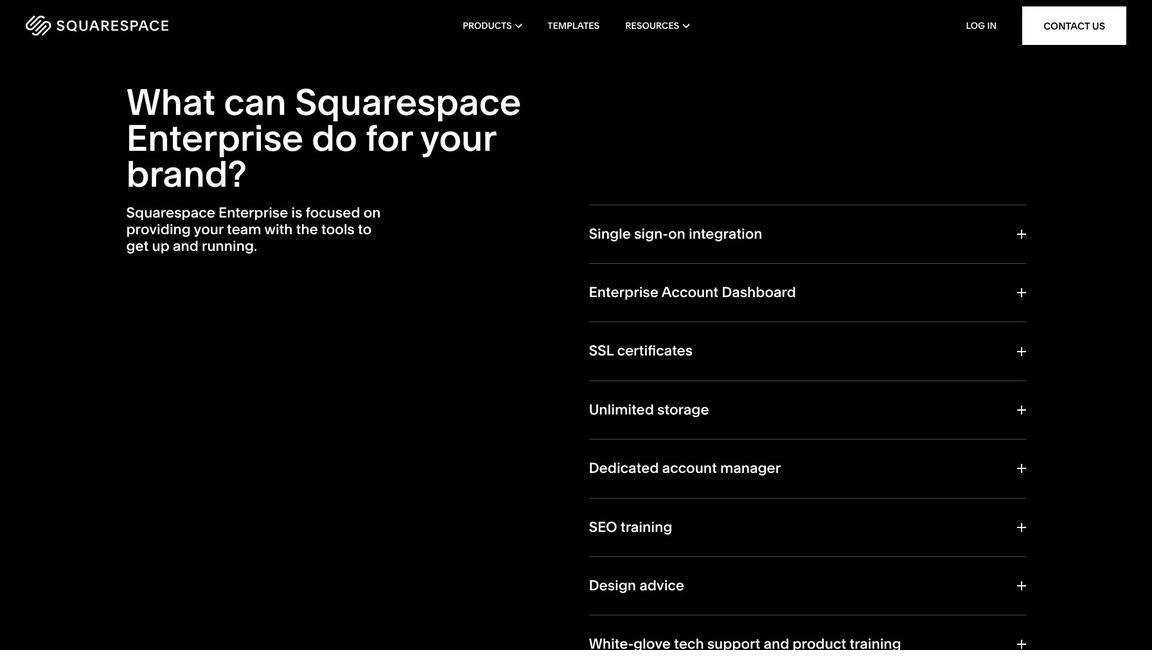 Task type: locate. For each thing, give the bounding box(es) containing it.
on right tools
[[364, 204, 381, 221]]

on left "integration"
[[668, 225, 686, 243]]

0 vertical spatial on
[[364, 204, 381, 221]]

storage
[[657, 401, 709, 419]]

1 vertical spatial on
[[668, 225, 686, 243]]

ssl
[[589, 343, 614, 360]]

templates
[[548, 20, 600, 31]]

do
[[312, 116, 357, 160]]

and
[[173, 238, 198, 255]]

0 vertical spatial your
[[420, 116, 496, 160]]

0 vertical spatial squarespace
[[295, 80, 521, 124]]

your inside squarespace enterprise is focused on providing your team with the tools to get up and running.
[[194, 221, 224, 238]]

with
[[264, 221, 293, 238]]

unlimited storage
[[589, 401, 709, 419]]

your inside the 'what can squarespace enterprise do for your brand?'
[[420, 116, 496, 160]]

enterprise
[[126, 116, 303, 160], [218, 204, 288, 221], [589, 284, 659, 301]]

0 horizontal spatial squarespace
[[126, 204, 215, 221]]

focused
[[306, 204, 360, 221]]

on
[[364, 204, 381, 221], [668, 225, 686, 243]]

advice
[[640, 578, 684, 595]]

resources
[[625, 20, 679, 31]]

what
[[126, 80, 216, 124]]

resources button
[[625, 0, 689, 51]]

your
[[420, 116, 496, 160], [194, 221, 224, 238]]

seo
[[589, 519, 617, 536]]

1 horizontal spatial on
[[668, 225, 686, 243]]

account
[[662, 284, 719, 301]]

squarespace
[[295, 80, 521, 124], [126, 204, 215, 221]]

1 vertical spatial enterprise
[[218, 204, 288, 221]]

1 horizontal spatial squarespace
[[295, 80, 521, 124]]

products button
[[463, 0, 522, 51]]

contact us link
[[1023, 6, 1127, 45]]

squarespace logo image
[[26, 15, 168, 36]]

1 vertical spatial your
[[194, 221, 224, 238]]

dedicated
[[589, 460, 659, 478]]

enterprise inside squarespace enterprise is focused on providing your team with the tools to get up and running.
[[218, 204, 288, 221]]

seo training
[[589, 519, 672, 536]]

1 vertical spatial squarespace
[[126, 204, 215, 221]]

0 horizontal spatial on
[[364, 204, 381, 221]]

contact us
[[1044, 20, 1105, 32]]

1 horizontal spatial your
[[420, 116, 496, 160]]

0 vertical spatial enterprise
[[126, 116, 303, 160]]

contact
[[1044, 20, 1090, 32]]

enterprise inside the 'what can squarespace enterprise do for your brand?'
[[126, 116, 303, 160]]

log
[[966, 20, 985, 31]]

running.
[[202, 238, 257, 255]]

squarespace enterprise is focused on providing your team with the tools to get up and running.
[[126, 204, 381, 255]]

0 horizontal spatial your
[[194, 221, 224, 238]]

products
[[463, 20, 512, 31]]

tools
[[321, 221, 355, 238]]

enterprise account dashboard
[[589, 284, 796, 301]]

providing
[[126, 221, 191, 238]]



Task type: describe. For each thing, give the bounding box(es) containing it.
your for providing
[[194, 221, 224, 238]]

get
[[126, 238, 149, 255]]

brand?
[[126, 152, 247, 196]]

log             in
[[966, 20, 997, 31]]

squarespace logo link
[[26, 15, 246, 36]]

us
[[1092, 20, 1105, 32]]

ssl certificates
[[589, 343, 693, 360]]

your for for
[[420, 116, 496, 160]]

training
[[621, 519, 672, 536]]

up
[[152, 238, 170, 255]]

integration
[[689, 225, 762, 243]]

the
[[296, 221, 318, 238]]

unlimited
[[589, 401, 654, 419]]

squarespace inside squarespace enterprise is focused on providing your team with the tools to get up and running.
[[126, 204, 215, 221]]

account
[[662, 460, 717, 478]]

on inside squarespace enterprise is focused on providing your team with the tools to get up and running.
[[364, 204, 381, 221]]

dashboard
[[722, 284, 796, 301]]

log             in link
[[966, 20, 997, 31]]

is
[[291, 204, 302, 221]]

design advice
[[589, 578, 684, 595]]

in
[[987, 20, 997, 31]]

sign-
[[634, 225, 668, 243]]

what can squarespace enterprise do for your brand?
[[126, 80, 521, 196]]

2 vertical spatial enterprise
[[589, 284, 659, 301]]

design
[[589, 578, 636, 595]]

team
[[227, 221, 261, 238]]

to
[[358, 221, 372, 238]]

single sign-on integration
[[589, 225, 762, 243]]

certificates
[[617, 343, 693, 360]]

manager
[[720, 460, 781, 478]]

can
[[224, 80, 287, 124]]

squarespace inside the 'what can squarespace enterprise do for your brand?'
[[295, 80, 521, 124]]

templates link
[[548, 0, 600, 51]]

for
[[366, 116, 413, 160]]

single
[[589, 225, 631, 243]]

dedicated account manager
[[589, 460, 781, 478]]



Task type: vqa. For each thing, say whether or not it's contained in the screenshot.
the Squarespace Logo
yes



